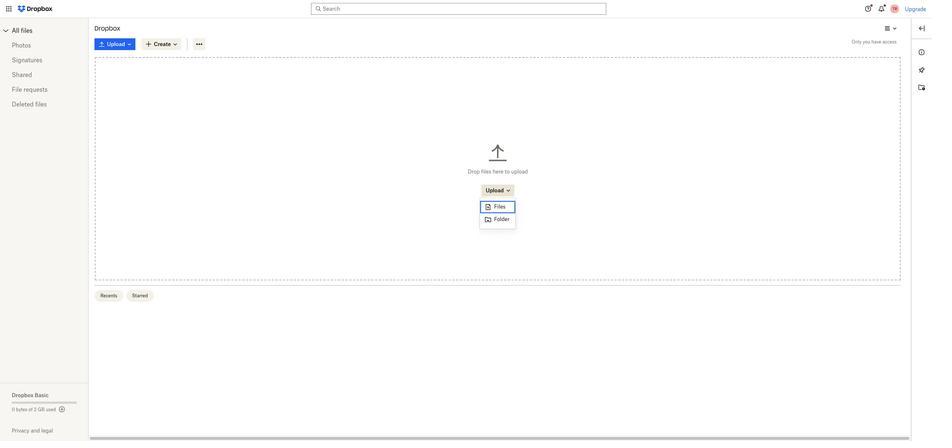 Task type: locate. For each thing, give the bounding box(es) containing it.
files down file requests link
[[35, 101, 47, 108]]

dropbox for dropbox basic
[[12, 393, 33, 399]]

global header element
[[0, 0, 932, 18]]

files left "here"
[[481, 169, 491, 175]]

0 vertical spatial dropbox
[[94, 25, 120, 32]]

only you have access
[[852, 39, 897, 45]]

files right all
[[21, 27, 33, 34]]

and
[[31, 428, 40, 434]]

all files
[[12, 27, 33, 34]]

recents button
[[94, 290, 123, 302]]

file requests link
[[12, 82, 77, 97]]

dropbox logo - go to the homepage image
[[15, 3, 55, 15]]

open activity image
[[917, 83, 926, 92]]

file requests
[[12, 86, 48, 93]]

files
[[494, 204, 506, 210]]

used
[[46, 407, 56, 413]]

files inside 'deleted files' link
[[35, 101, 47, 108]]

here
[[493, 169, 503, 175]]

1 vertical spatial dropbox
[[12, 393, 33, 399]]

deleted files link
[[12, 97, 77, 112]]

2 vertical spatial files
[[481, 169, 491, 175]]

2
[[34, 407, 37, 413]]

deleted
[[12, 101, 34, 108]]

upload
[[511, 169, 528, 175]]

basic
[[35, 393, 49, 399]]

signatures
[[12, 56, 42, 64]]

2 horizontal spatial files
[[481, 169, 491, 175]]

1 horizontal spatial files
[[35, 101, 47, 108]]

gb
[[38, 407, 45, 413]]

open pinned items image
[[917, 66, 926, 75]]

1 horizontal spatial dropbox
[[94, 25, 120, 32]]

files
[[21, 27, 33, 34], [35, 101, 47, 108], [481, 169, 491, 175]]

0 horizontal spatial files
[[21, 27, 33, 34]]

photos link
[[12, 38, 77, 53]]

upgrade
[[905, 6, 926, 12]]

starred button
[[126, 290, 154, 302]]

0 horizontal spatial dropbox
[[12, 393, 33, 399]]

open details pane image
[[917, 24, 926, 33]]

folder
[[494, 216, 510, 222]]

open information panel image
[[917, 48, 926, 57]]

starred
[[132, 293, 148, 299]]

0 vertical spatial files
[[21, 27, 33, 34]]

of
[[29, 407, 33, 413]]

upload button
[[481, 185, 514, 197]]

get more space image
[[57, 406, 66, 414]]

files inside all files link
[[21, 27, 33, 34]]

files for deleted
[[35, 101, 47, 108]]

dropbox
[[94, 25, 120, 32], [12, 393, 33, 399]]

to
[[505, 169, 510, 175]]

1 vertical spatial files
[[35, 101, 47, 108]]

0 bytes of 2 gb used
[[12, 407, 56, 413]]



Task type: vqa. For each thing, say whether or not it's contained in the screenshot.
Explore Free Features 1.15 Gb Of 2 Gb
no



Task type: describe. For each thing, give the bounding box(es) containing it.
all
[[12, 27, 19, 34]]

files for drop
[[481, 169, 491, 175]]

deleted files
[[12, 101, 47, 108]]

you
[[863, 39, 870, 45]]

file
[[12, 86, 22, 93]]

shared link
[[12, 68, 77, 82]]

files for all
[[21, 27, 33, 34]]

legal
[[41, 428, 53, 434]]

privacy and legal
[[12, 428, 53, 434]]

only
[[852, 39, 862, 45]]

privacy
[[12, 428, 29, 434]]

shared
[[12, 71, 32, 79]]

privacy and legal link
[[12, 428, 89, 434]]

bytes
[[16, 407, 27, 413]]

upgrade link
[[905, 6, 926, 12]]

dropbox for dropbox
[[94, 25, 120, 32]]

recents
[[100, 293, 117, 299]]

have
[[871, 39, 881, 45]]

requests
[[24, 86, 48, 93]]

drop files here to upload
[[468, 169, 528, 175]]

photos
[[12, 42, 31, 49]]

access
[[882, 39, 897, 45]]

0
[[12, 407, 15, 413]]

upload
[[486, 187, 504, 194]]

drop
[[468, 169, 480, 175]]

signatures link
[[12, 53, 77, 68]]

all files link
[[12, 25, 89, 37]]

dropbox basic
[[12, 393, 49, 399]]



